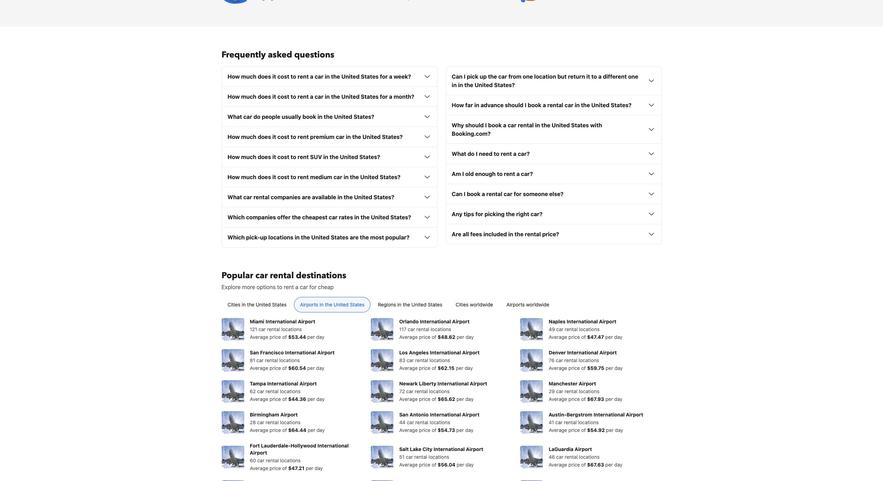 Task type: vqa. For each thing, say whether or not it's contained in the screenshot.
4.0+ at left
no



Task type: describe. For each thing, give the bounding box(es) containing it.
rent left suv
[[298, 154, 309, 160]]

day inside salt lake city international airport 51 car rental locations average price of $56.04 per day
[[466, 462, 474, 468]]

all
[[463, 231, 469, 238]]

to inside how much does it cost to rent suv in the united states? dropdown button
[[291, 154, 297, 160]]

car inside how far in advance should i book a rental car in the united states? dropdown button
[[565, 102, 574, 108]]

airports in the united states
[[300, 302, 365, 308]]

cheap car rental at miami international airport – mia image
[[222, 318, 244, 341]]

of inside fort lauderdale-hollywood international airport 60 car rental locations average price of $47.21 per day
[[283, 466, 287, 472]]

denver international airport 76 car rental locations average price of $59.75 per day
[[549, 350, 623, 371]]

states inside dropdown button
[[331, 234, 349, 241]]

car inside san francisco international airport 81 car rental locations average price of $60.54 per day
[[257, 358, 264, 364]]

per inside san francisco international airport 81 car rental locations average price of $60.54 per day
[[308, 365, 315, 371]]

the up rates
[[344, 194, 353, 201]]

$65.62
[[438, 396, 456, 402]]

orlando international airport 117 car rental locations average price of $48.62 per day
[[400, 319, 474, 340]]

am i old enough to rent a car?
[[452, 171, 533, 177]]

car inside which companies offer the cheapest car rates  in the united states? 'dropdown button'
[[329, 214, 338, 221]]

$56.04
[[438, 462, 456, 468]]

car inside 'manchester airport 29 car rental locations average price of $67.93 per day'
[[557, 389, 564, 395]]

76
[[549, 358, 555, 364]]

car inside newark liberty international airport 72 car rental locations average price of $65.62 per day
[[407, 389, 414, 395]]

how much does it cost to rent suv in the united states?
[[228, 154, 381, 160]]

for inside popular car rental destinations explore more options to rent a car for cheap
[[310, 284, 317, 291]]

are inside dropdown button
[[302, 194, 311, 201]]

states left month?
[[361, 94, 379, 100]]

car? for what do i need to rent a car?
[[518, 151, 530, 157]]

i inside the can i pick up the car from one location but return it to a different one in in the united states?
[[464, 73, 466, 80]]

of inside salt lake city international airport 51 car rental locations average price of $56.04 per day
[[432, 462, 437, 468]]

antonio
[[410, 412, 429, 418]]

location
[[535, 73, 557, 80]]

popular
[[222, 270, 254, 282]]

car inside miami international airport 121 car rental locations average price of $53.44 per day
[[259, 327, 266, 333]]

a inside dropdown button
[[482, 191, 486, 197]]

car inside the orlando international airport 117 car rental locations average price of $48.62 per day
[[408, 327, 415, 333]]

day inside newark liberty international airport 72 car rental locations average price of $65.62 per day
[[466, 396, 474, 402]]

airport inside tampa international airport 62 car rental locations average price of $44.36 per day
[[300, 381, 317, 387]]

what do i need to rent a car?
[[452, 151, 530, 157]]

united inside dropdown button
[[312, 234, 330, 241]]

much for how much does it cost to rent a car in the united states for a week?
[[241, 73, 257, 80]]

are all fees included in the rental price?
[[452, 231, 560, 238]]

the down cheapest
[[301, 234, 310, 241]]

$67.63
[[588, 462, 605, 468]]

rent up what car do people usually book in the united states?
[[298, 94, 309, 100]]

advance
[[481, 102, 504, 108]]

companies inside dropdown button
[[271, 194, 301, 201]]

how much does it cost to rent medium car in the united states? button
[[228, 173, 432, 181]]

41
[[549, 420, 555, 426]]

how much does it cost to rent a car in the united states for a month? button
[[228, 93, 432, 101]]

does for how much does it cost to rent a car in the united states for a week?
[[258, 73, 271, 80]]

states left regions
[[350, 302, 365, 308]]

for inside 'any tips for picking the right car?' dropdown button
[[476, 211, 484, 217]]

28
[[250, 420, 256, 426]]

car inside denver international airport 76 car rental locations average price of $59.75 per day
[[556, 358, 564, 364]]

locations inside 'manchester airport 29 car rental locations average price of $67.93 per day'
[[579, 389, 600, 395]]

2 one from the left
[[629, 73, 639, 80]]

81
[[250, 358, 255, 364]]

what do i need to rent a car? button
[[452, 150, 656, 158]]

why
[[452, 122, 464, 129]]

i up why should i book a car rental in the united states with booking.com?
[[525, 102, 527, 108]]

to inside the am i old enough to rent a car? dropdown button
[[497, 171, 503, 177]]

airports worldwide button
[[501, 297, 556, 313]]

can i pick up the car from one location but return it to a different one in in the united states? button
[[452, 72, 656, 89]]

can i pick up the car from one location but return it to a different one in in the united states?
[[452, 73, 639, 88]]

the left most
[[360, 234, 369, 241]]

we're here for you image
[[222, 0, 250, 4]]

cost for how much does it cost to rent premium car in the united states?
[[278, 134, 290, 140]]

per inside los angeles international airport 83 car rental locations average price of $62.15 per day
[[456, 365, 464, 371]]

return
[[569, 73, 586, 80]]

austin-bergstrom international airport 41 car rental locations average price of $54.92 per day
[[549, 412, 644, 433]]

rental inside salt lake city international airport 51 car rental locations average price of $56.04 per day
[[415, 454, 428, 460]]

explore
[[222, 284, 241, 291]]

how for how much does it cost to rent a car in the united states for a month?
[[228, 94, 240, 100]]

old
[[466, 171, 474, 177]]

per inside laguardia airport 46 car rental locations average price of $67.63 per day
[[606, 462, 614, 468]]

international inside austin-bergstrom international airport 41 car rental locations average price of $54.92 per day
[[594, 412, 625, 418]]

the down pick
[[465, 82, 474, 88]]

car? for am i old enough to rent a car?
[[522, 171, 533, 177]]

much for how much does it cost to rent a car in the united states for a month?
[[241, 94, 257, 100]]

average inside san francisco international airport 81 car rental locations average price of $60.54 per day
[[250, 365, 268, 371]]

worldwide for cities worldwide
[[470, 302, 494, 308]]

united inside dropdown button
[[342, 73, 360, 80]]

cost for how much does it cost to rent a car in the united states for a month?
[[278, 94, 290, 100]]

the down more
[[247, 302, 255, 308]]

up inside the can i pick up the car from one location but return it to a different one in in the united states?
[[480, 73, 487, 80]]

more
[[242, 284, 255, 291]]

frequently
[[222, 49, 266, 61]]

airport inside 'manchester airport 29 car rental locations average price of $67.93 per day'
[[579, 381, 597, 387]]

per inside fort lauderdale-hollywood international airport 60 car rental locations average price of $47.21 per day
[[306, 466, 314, 472]]

average inside fort lauderdale-hollywood international airport 60 car rental locations average price of $47.21 per day
[[250, 466, 268, 472]]

it inside the can i pick up the car from one location but return it to a different one in in the united states?
[[587, 73, 591, 80]]

to inside what do i need to rent a car? dropdown button
[[494, 151, 500, 157]]

per inside naples international airport 49 car rental locations average price of $47.47 per day
[[606, 334, 614, 340]]

airport inside san francisco international airport 81 car rental locations average price of $60.54 per day
[[318, 350, 335, 356]]

cities in the united states
[[228, 302, 287, 308]]

locations inside 'san antonio international airport 44 car rental locations average price of $54.73 per day'
[[430, 420, 451, 426]]

which pick-up locations in the united states are the most popular?
[[228, 234, 410, 241]]

denver
[[549, 350, 567, 356]]

rent right need
[[501, 151, 512, 157]]

the up what car rental companies are available in the united states? dropdown button
[[350, 174, 359, 180]]

states inside dropdown button
[[361, 73, 379, 80]]

does for how much does it cost to rent premium car in the united states?
[[258, 134, 271, 140]]

the down return
[[582, 102, 591, 108]]

locations inside naples international airport 49 car rental locations average price of $47.47 per day
[[580, 327, 600, 333]]

i left old
[[463, 171, 464, 177]]

the down what car do people usually book in the united states? dropdown button
[[353, 134, 362, 140]]

premium
[[310, 134, 335, 140]]

why should i book a car rental in the united states with booking.com? button
[[452, 121, 656, 138]]

the left right
[[506, 211, 515, 217]]

of inside miami international airport 121 car rental locations average price of $53.44 per day
[[283, 334, 287, 340]]

car inside why should i book a car rental in the united states with booking.com?
[[508, 122, 517, 129]]

much for how much does it cost to rent premium car in the united states?
[[241, 134, 257, 140]]

rental inside fort lauderdale-hollywood international airport 60 car rental locations average price of $47.21 per day
[[266, 458, 279, 464]]

san antonio international airport 44 car rental locations average price of $54.73 per day
[[400, 412, 480, 433]]

average inside the birmingham airport 28 car rental locations average price of $64.44 per day
[[250, 427, 268, 433]]

how for how much does it cost to rent a car in the united states for a week?
[[228, 73, 240, 80]]

2 vertical spatial car?
[[531, 211, 543, 217]]

cost for how much does it cost to rent suv in the united states?
[[278, 154, 290, 160]]

average inside denver international airport 76 car rental locations average price of $59.75 per day
[[549, 365, 568, 371]]

the inside why should i book a car rental in the united states with booking.com?
[[542, 122, 551, 129]]

lauderdale-
[[261, 443, 291, 449]]

does for how much does it cost to rent a car in the united states for a month?
[[258, 94, 271, 100]]

cities in the united states button
[[222, 297, 293, 313]]

1 one from the left
[[523, 73, 533, 80]]

how much does it cost to rent a car in the united states for a week?
[[228, 73, 411, 80]]

per inside the orlando international airport 117 car rental locations average price of $48.62 per day
[[457, 334, 465, 340]]

companies inside 'dropdown button'
[[246, 214, 276, 221]]

29
[[549, 389, 555, 395]]

per inside newark liberty international airport 72 car rental locations average price of $65.62 per day
[[457, 396, 465, 402]]

laguardia airport 46 car rental locations average price of $67.63 per day
[[549, 446, 623, 468]]

it for how much does it cost to rent medium car in the united states?
[[273, 174, 276, 180]]

book inside why should i book a car rental in the united states with booking.com?
[[489, 122, 502, 129]]

international inside fort lauderdale-hollywood international airport 60 car rental locations average price of $47.21 per day
[[318, 443, 349, 449]]

salt lake city international airport 51 car rental locations average price of $56.04 per day
[[400, 446, 484, 468]]

a down why should i book a car rental in the united states with booking.com?
[[514, 151, 517, 157]]

cheap car rental at denver international airport – den image
[[521, 349, 544, 372]]

car inside the can i pick up the car from one location but return it to a different one in in the united states?
[[499, 73, 508, 80]]

per inside 'san antonio international airport 44 car rental locations average price of $54.73 per day'
[[457, 427, 464, 433]]

states inside "button"
[[428, 302, 443, 308]]

frequently asked questions
[[222, 49, 335, 61]]

$47.47
[[588, 334, 605, 340]]

can i book a rental car for someone else?
[[452, 191, 564, 197]]

available
[[312, 194, 336, 201]]

day inside miami international airport 121 car rental locations average price of $53.44 per day
[[317, 334, 325, 340]]

cheap car rental at los angeles international airport – lax image
[[371, 349, 394, 372]]

locations inside tampa international airport 62 car rental locations average price of $44.36 per day
[[280, 389, 301, 395]]

cheap car rental at manchester airport – man image
[[521, 381, 544, 403]]

price inside tampa international airport 62 car rental locations average price of $44.36 per day
[[270, 396, 281, 402]]

locations inside denver international airport 76 car rental locations average price of $59.75 per day
[[579, 358, 600, 364]]

regions in the united states
[[378, 302, 443, 308]]

i inside why should i book a car rental in the united states with booking.com?
[[486, 122, 487, 129]]

locations inside miami international airport 121 car rental locations average price of $53.44 per day
[[282, 327, 302, 333]]

airport inside los angeles international airport 83 car rental locations average price of $62.15 per day
[[463, 350, 480, 356]]

san for 44
[[400, 412, 409, 418]]

any tips for picking the right car?
[[452, 211, 543, 217]]

options
[[257, 284, 276, 291]]

$59.75
[[588, 365, 605, 371]]

bergstrom
[[567, 412, 593, 418]]

$47.21
[[289, 466, 305, 472]]

average inside los angeles international airport 83 car rental locations average price of $62.15 per day
[[400, 365, 418, 371]]

the right rates
[[361, 214, 370, 221]]

how far in advance should i book a rental car in the united states?
[[452, 102, 632, 108]]

$60.54
[[289, 365, 306, 371]]

airport inside the birmingham airport 28 car rental locations average price of $64.44 per day
[[281, 412, 298, 418]]

72
[[400, 389, 405, 395]]

international inside denver international airport 76 car rental locations average price of $59.75 per day
[[568, 350, 599, 356]]

suv
[[310, 154, 322, 160]]

what car do people usually book in the united states? button
[[228, 113, 432, 121]]

else?
[[550, 191, 564, 197]]

any tips for picking the right car? button
[[452, 210, 656, 219]]

117
[[400, 327, 407, 333]]

states down options
[[272, 302, 287, 308]]

fees
[[471, 231, 483, 238]]

5 million+ reviews image
[[521, 0, 549, 4]]

the down cheap
[[325, 302, 333, 308]]

car inside austin-bergstrom international airport 41 car rental locations average price of $54.92 per day
[[556, 420, 563, 426]]

the down "how much does it cost to rent a car in the united states for a month?" dropdown button
[[324, 114, 333, 120]]

a down how much does it cost to rent a car in the united states for a week? at the left of page
[[310, 94, 314, 100]]

fort lauderdale-hollywood international airport 60 car rental locations average price of $47.21 per day
[[250, 443, 349, 472]]

airport inside denver international airport 76 car rental locations average price of $59.75 per day
[[600, 350, 617, 356]]

questions
[[295, 49, 335, 61]]

average inside 'san antonio international airport 44 car rental locations average price of $54.73 per day'
[[400, 427, 418, 433]]

the right suv
[[330, 154, 339, 160]]

which companies offer the cheapest car rates  in the united states?
[[228, 214, 412, 221]]

someone
[[523, 191, 549, 197]]

car inside salt lake city international airport 51 car rental locations average price of $56.04 per day
[[406, 454, 413, 460]]

united inside why should i book a car rental in the united states with booking.com?
[[552, 122, 570, 129]]

it for how much does it cost to rent a car in the united states for a month?
[[273, 94, 276, 100]]

states? inside 'dropdown button'
[[391, 214, 412, 221]]

cheap car rental at orlando international airport – mco image
[[371, 318, 394, 341]]

from
[[509, 73, 522, 80]]

francisco
[[260, 350, 284, 356]]

hollywood
[[291, 443, 317, 449]]

cheap car rental at san antonio international airport – sat image
[[371, 412, 394, 434]]

a down questions
[[310, 73, 314, 80]]

a up can i book a rental car for someone else?
[[517, 171, 520, 177]]

average inside newark liberty international airport 72 car rental locations average price of $65.62 per day
[[400, 396, 418, 402]]

of inside denver international airport 76 car rental locations average price of $59.75 per day
[[582, 365, 586, 371]]

how much does it cost to rent premium car in the united states? button
[[228, 133, 432, 141]]

cheap car rental at laguardia airport – lga image
[[521, 446, 544, 469]]

how much does it cost to rent a car in the united states for a week? button
[[228, 72, 432, 81]]

airport inside the orlando international airport 117 car rental locations average price of $48.62 per day
[[453, 319, 470, 325]]

regions
[[378, 302, 396, 308]]

for inside how much does it cost to rent a car in the united states for a week? dropdown button
[[380, 73, 388, 80]]

rental inside 'manchester airport 29 car rental locations average price of $67.93 per day'
[[565, 389, 578, 395]]

rental inside dropdown button
[[487, 191, 503, 197]]

how for how far in advance should i book a rental car in the united states?
[[452, 102, 464, 108]]

$53.44
[[289, 334, 306, 340]]

a down the can i pick up the car from one location but return it to a different one in in the united states?
[[543, 102, 547, 108]]

the down right
[[515, 231, 524, 238]]

international inside san francisco international airport 81 car rental locations average price of $60.54 per day
[[285, 350, 316, 356]]

international inside los angeles international airport 83 car rental locations average price of $62.15 per day
[[430, 350, 461, 356]]

rental inside san francisco international airport 81 car rental locations average price of $60.54 per day
[[265, 358, 278, 364]]

rent down questions
[[298, 73, 309, 80]]

book right usually
[[303, 114, 316, 120]]



Task type: locate. For each thing, give the bounding box(es) containing it.
united inside the can i pick up the car from one location but return it to a different one in in the united states?
[[475, 82, 493, 88]]

a left month?
[[389, 94, 393, 100]]

per right the $62.15
[[456, 365, 464, 371]]

price inside laguardia airport 46 car rental locations average price of $67.63 per day
[[569, 462, 580, 468]]

rent right options
[[284, 284, 294, 291]]

0 vertical spatial can
[[452, 73, 463, 80]]

1 vertical spatial car?
[[522, 171, 533, 177]]

0 horizontal spatial are
[[302, 194, 311, 201]]

what for what do i need to rent a car?
[[452, 151, 467, 157]]

naples international airport 49 car rental locations average price of $47.47 per day
[[549, 319, 623, 340]]

locations up $47.21 in the bottom left of the page
[[280, 458, 301, 464]]

a down destinations
[[296, 284, 299, 291]]

4 much from the top
[[241, 154, 257, 160]]

week?
[[394, 73, 411, 80]]

newark liberty international airport 72 car rental locations average price of $65.62 per day
[[400, 381, 488, 402]]

car inside fort lauderdale-hollywood international airport 60 car rental locations average price of $47.21 per day
[[258, 458, 265, 464]]

in inside why should i book a car rental in the united states with booking.com?
[[536, 122, 541, 129]]

0 horizontal spatial airports
[[300, 302, 319, 308]]

tab list containing cities in the united states
[[216, 297, 668, 313]]

per right $56.04
[[457, 462, 465, 468]]

i up 'booking.com?'
[[486, 122, 487, 129]]

0 vertical spatial up
[[480, 73, 487, 80]]

0 vertical spatial do
[[254, 114, 261, 120]]

of left "$54.92" on the right bottom of the page
[[582, 427, 586, 433]]

people
[[262, 114, 281, 120]]

it for how much does it cost to rent premium car in the united states?
[[273, 134, 276, 140]]

cities worldwide button
[[450, 297, 500, 313]]

picking
[[485, 211, 505, 217]]

what for what car rental companies are available in the united states?
[[228, 194, 242, 201]]

locations up $44.36
[[280, 389, 301, 395]]

1 vertical spatial what
[[452, 151, 467, 157]]

0 vertical spatial what
[[228, 114, 242, 120]]

does inside how much does it cost to rent a car in the united states for a week? dropdown button
[[258, 73, 271, 80]]

average inside 'manchester airport 29 car rental locations average price of $67.93 per day'
[[549, 396, 568, 402]]

why should i book a car rental in the united states with booking.com?
[[452, 122, 603, 137]]

cost up usually
[[278, 94, 290, 100]]

price up francisco
[[270, 334, 281, 340]]

airports for airports worldwide
[[507, 302, 525, 308]]

average down 29
[[549, 396, 568, 402]]

asked
[[268, 49, 292, 61]]

much for how much does it cost to rent medium car in the united states?
[[241, 174, 257, 180]]

price down "liberty"
[[419, 396, 431, 402]]

day inside tampa international airport 62 car rental locations average price of $44.36 per day
[[317, 396, 325, 402]]

states? inside the can i pick up the car from one location but return it to a different one in in the united states?
[[495, 82, 515, 88]]

cost
[[278, 73, 290, 80], [278, 94, 290, 100], [278, 134, 290, 140], [278, 154, 290, 160], [278, 174, 290, 180]]

0 horizontal spatial up
[[260, 234, 267, 241]]

rental
[[548, 102, 564, 108], [518, 122, 534, 129], [487, 191, 503, 197], [254, 194, 270, 201], [525, 231, 541, 238], [270, 270, 294, 282], [267, 327, 280, 333], [417, 327, 430, 333], [565, 327, 578, 333], [265, 358, 278, 364], [416, 358, 429, 364], [565, 358, 578, 364], [266, 389, 279, 395], [415, 389, 428, 395], [565, 389, 578, 395], [266, 420, 279, 426], [416, 420, 429, 426], [564, 420, 577, 426], [415, 454, 428, 460], [565, 454, 578, 460], [266, 458, 279, 464]]

rent left premium
[[298, 134, 309, 140]]

right
[[517, 211, 530, 217]]

average down the 62
[[250, 396, 268, 402]]

airport inside miami international airport 121 car rental locations average price of $53.44 per day
[[298, 319, 316, 325]]

$44.36
[[289, 396, 306, 402]]

are down rates
[[350, 234, 359, 241]]

rental inside 'san antonio international airport 44 car rental locations average price of $54.73 per day'
[[416, 420, 429, 426]]

which inside dropdown button
[[228, 234, 245, 241]]

to inside how much does it cost to rent medium car in the united states? dropdown button
[[291, 174, 297, 180]]

price up lauderdale- on the left bottom of the page
[[270, 427, 281, 433]]

rent left medium
[[298, 174, 309, 180]]

it for how much does it cost to rent suv in the united states?
[[273, 154, 276, 160]]

laguardia
[[549, 446, 574, 452]]

1 horizontal spatial worldwide
[[527, 302, 550, 308]]

3 much from the top
[[241, 134, 257, 140]]

most
[[371, 234, 384, 241]]

popular car rental destinations explore more options to rent a car for cheap
[[222, 270, 347, 291]]

am i old enough to rent a car? button
[[452, 170, 656, 178]]

locations up $64.44
[[280, 420, 301, 426]]

average
[[250, 334, 268, 340], [400, 334, 418, 340], [549, 334, 568, 340], [250, 365, 268, 371], [400, 365, 418, 371], [549, 365, 568, 371], [250, 396, 268, 402], [400, 396, 418, 402], [549, 396, 568, 402], [250, 427, 268, 433], [400, 427, 418, 433], [549, 427, 568, 433], [400, 462, 418, 468], [549, 462, 568, 468], [250, 466, 268, 472]]

offer
[[278, 214, 291, 221]]

per right "$59.75"
[[606, 365, 614, 371]]

of left $47.21 in the bottom left of the page
[[283, 466, 287, 472]]

per right "$54.92" on the right bottom of the page
[[607, 427, 614, 433]]

in
[[325, 73, 330, 80], [452, 82, 457, 88], [459, 82, 463, 88], [325, 94, 330, 100], [475, 102, 480, 108], [575, 102, 580, 108], [318, 114, 323, 120], [536, 122, 541, 129], [346, 134, 351, 140], [324, 154, 329, 160], [344, 174, 349, 180], [338, 194, 343, 201], [355, 214, 360, 221], [509, 231, 514, 238], [295, 234, 300, 241], [242, 302, 246, 308], [320, 302, 324, 308], [398, 302, 402, 308]]

how for how much does it cost to rent premium car in the united states?
[[228, 134, 240, 140]]

are
[[302, 194, 311, 201], [350, 234, 359, 241]]

1 horizontal spatial up
[[480, 73, 487, 80]]

can for can i pick up the car from one location but return it to a different one in in the united states?
[[452, 73, 463, 80]]

3 does from the top
[[258, 134, 271, 140]]

1 horizontal spatial one
[[629, 73, 639, 80]]

cities for cities in the united states
[[228, 302, 241, 308]]

2 does from the top
[[258, 94, 271, 100]]

rental inside newark liberty international airport 72 car rental locations average price of $65.62 per day
[[415, 389, 428, 395]]

price inside salt lake city international airport 51 car rental locations average price of $56.04 per day
[[419, 462, 431, 468]]

44
[[400, 420, 406, 426]]

international up the $47.47
[[567, 319, 598, 325]]

does for how much does it cost to rent suv in the united states?
[[258, 154, 271, 160]]

tab list
[[216, 297, 668, 313]]

what car rental companies are available in the united states? button
[[228, 193, 432, 202]]

should up 'booking.com?'
[[466, 122, 484, 129]]

1 horizontal spatial should
[[505, 102, 524, 108]]

1 vertical spatial do
[[468, 151, 475, 157]]

0 horizontal spatial worldwide
[[470, 302, 494, 308]]

51
[[400, 454, 405, 460]]

are
[[452, 231, 462, 238]]

day inside austin-bergstrom international airport 41 car rental locations average price of $54.92 per day
[[616, 427, 624, 433]]

car inside what car do people usually book in the united states? dropdown button
[[244, 114, 252, 120]]

car inside laguardia airport 46 car rental locations average price of $67.63 per day
[[557, 454, 564, 460]]

los
[[400, 350, 408, 356]]

a down enough
[[482, 191, 486, 197]]

price inside 'manchester airport 29 car rental locations average price of $67.93 per day'
[[569, 396, 580, 402]]

are left available
[[302, 194, 311, 201]]

which for which pick-up locations in the united states are the most popular?
[[228, 234, 245, 241]]

states down rates
[[331, 234, 349, 241]]

average down 49 on the right
[[549, 334, 568, 340]]

1 horizontal spatial san
[[400, 412, 409, 418]]

per right $60.54
[[308, 365, 315, 371]]

austin-
[[549, 412, 567, 418]]

it
[[273, 73, 276, 80], [587, 73, 591, 80], [273, 94, 276, 100], [273, 134, 276, 140], [273, 154, 276, 160], [273, 174, 276, 180]]

0 horizontal spatial cities
[[228, 302, 241, 308]]

birmingham
[[250, 412, 279, 418]]

airport inside austin-bergstrom international airport 41 car rental locations average price of $54.92 per day
[[627, 412, 644, 418]]

san inside 'san antonio international airport 44 car rental locations average price of $54.73 per day'
[[400, 412, 409, 418]]

0 vertical spatial are
[[302, 194, 311, 201]]

locations up the $62.15
[[430, 358, 451, 364]]

rent inside popular car rental destinations explore more options to rent a car for cheap
[[284, 284, 294, 291]]

do
[[254, 114, 261, 120], [468, 151, 475, 157]]

locations inside salt lake city international airport 51 car rental locations average price of $56.04 per day
[[429, 454, 450, 460]]

1 vertical spatial which
[[228, 234, 245, 241]]

1 vertical spatial san
[[400, 412, 409, 418]]

san up 44
[[400, 412, 409, 418]]

day right "$54.92" on the right bottom of the page
[[616, 427, 624, 433]]

can i book a rental car for someone else? button
[[452, 190, 656, 198]]

day right $67.63
[[615, 462, 623, 468]]

of left $65.62
[[432, 396, 437, 402]]

1 can from the top
[[452, 73, 463, 80]]

how much does it cost to rent medium car in the united states?
[[228, 174, 401, 180]]

liberty
[[419, 381, 437, 387]]

locations inside newark liberty international airport 72 car rental locations average price of $65.62 per day
[[430, 389, 450, 395]]

international inside miami international airport 121 car rental locations average price of $53.44 per day
[[266, 319, 297, 325]]

car inside "how much does it cost to rent a car in the united states for a month?" dropdown button
[[315, 94, 324, 100]]

a
[[310, 73, 314, 80], [389, 73, 393, 80], [599, 73, 602, 80], [310, 94, 314, 100], [389, 94, 393, 100], [543, 102, 547, 108], [504, 122, 507, 129], [514, 151, 517, 157], [517, 171, 520, 177], [482, 191, 486, 197], [296, 284, 299, 291]]

to inside how much does it cost to rent premium car in the united states? dropdown button
[[291, 134, 297, 140]]

the right pick
[[489, 73, 497, 80]]

any
[[452, 211, 463, 217]]

cost for how much does it cost to rent a car in the united states for a week?
[[278, 73, 290, 80]]

international inside salt lake city international airport 51 car rental locations average price of $56.04 per day
[[434, 446, 465, 452]]

2 airports from the left
[[507, 302, 525, 308]]

price down bergstrom at the right of the page
[[569, 427, 580, 433]]

average down "83"
[[400, 365, 418, 371]]

day right $48.62
[[466, 334, 474, 340]]

orlando
[[400, 319, 419, 325]]

average down "121"
[[250, 334, 268, 340]]

in inside "button"
[[398, 302, 402, 308]]

what for what car do people usually book in the united states?
[[228, 114, 242, 120]]

cheap car rental at san francisco international airport – sfo image
[[222, 349, 244, 372]]

per inside denver international airport 76 car rental locations average price of $59.75 per day
[[606, 365, 614, 371]]

of inside naples international airport 49 car rental locations average price of $47.47 per day
[[582, 334, 586, 340]]

price up manchester
[[569, 365, 580, 371]]

tampa international airport 62 car rental locations average price of $44.36 per day
[[250, 381, 325, 402]]

of left $60.54
[[283, 365, 287, 371]]

price up bergstrom at the right of the page
[[569, 396, 580, 402]]

cost left suv
[[278, 154, 290, 160]]

cheap car rental at naples international airport – nap image
[[521, 318, 544, 341]]

do left need
[[468, 151, 475, 157]]

2 which from the top
[[228, 234, 245, 241]]

can left pick
[[452, 73, 463, 80]]

1 worldwide from the left
[[470, 302, 494, 308]]

1 cost from the top
[[278, 73, 290, 80]]

airports worldwide
[[507, 302, 550, 308]]

the up the orlando
[[403, 302, 411, 308]]

san
[[250, 350, 259, 356], [400, 412, 409, 418]]

of left $44.36
[[283, 396, 287, 402]]

day inside naples international airport 49 car rental locations average price of $47.47 per day
[[615, 334, 623, 340]]

average down 72
[[400, 396, 418, 402]]

locations inside the birmingham airport 28 car rental locations average price of $64.44 per day
[[280, 420, 301, 426]]

cheap car rental at tampa international airport – tpa image
[[222, 381, 244, 403]]

cities
[[228, 302, 241, 308], [456, 302, 469, 308]]

locations inside which pick-up locations in the united states are the most popular? dropdown button
[[269, 234, 294, 241]]

83
[[400, 358, 406, 364]]

los angeles international airport 83 car rental locations average price of $62.15 per day
[[400, 350, 480, 371]]

for left someone
[[514, 191, 522, 197]]

different
[[604, 73, 627, 80]]

2 vertical spatial what
[[228, 194, 242, 201]]

5 does from the top
[[258, 174, 271, 180]]

medium
[[310, 174, 333, 180]]

0 vertical spatial san
[[250, 350, 259, 356]]

how for how much does it cost to rent suv in the united states?
[[228, 154, 240, 160]]

need
[[479, 151, 493, 157]]

a inside why should i book a car rental in the united states with booking.com?
[[504, 122, 507, 129]]

of left "$53.44"
[[283, 334, 287, 340]]

how much does it cost to rent suv in the united states? button
[[228, 153, 432, 161]]

1 vertical spatial up
[[260, 234, 267, 241]]

day right "$53.44"
[[317, 334, 325, 340]]

cheap car rental at newark liberty international airport – ewr image
[[371, 381, 394, 403]]

2 cost from the top
[[278, 94, 290, 100]]

49
[[549, 327, 555, 333]]

airport inside 'san antonio international airport 44 car rental locations average price of $54.73 per day'
[[463, 412, 480, 418]]

3 cost from the top
[[278, 134, 290, 140]]

2 much from the top
[[241, 94, 257, 100]]

2 worldwide from the left
[[527, 302, 550, 308]]

0 vertical spatial which
[[228, 214, 245, 221]]

angeles
[[409, 350, 429, 356]]

of inside 'san antonio international airport 44 car rental locations average price of $54.73 per day'
[[432, 427, 437, 433]]

day inside los angeles international airport 83 car rental locations average price of $62.15 per day
[[465, 365, 473, 371]]

average inside naples international airport 49 car rental locations average price of $47.47 per day
[[549, 334, 568, 340]]

cheap car rental at birmingham airport – bhx image
[[222, 412, 244, 434]]

airport inside naples international airport 49 car rental locations average price of $47.47 per day
[[600, 319, 617, 325]]

rental inside naples international airport 49 car rental locations average price of $47.47 per day
[[565, 327, 578, 333]]

5 much from the top
[[241, 174, 257, 180]]

day right $56.04
[[466, 462, 474, 468]]

does inside how much does it cost to rent medium car in the united states? dropdown button
[[258, 174, 271, 180]]

day inside 'manchester airport 29 car rental locations average price of $67.93 per day'
[[615, 396, 623, 402]]

price inside 'san antonio international airport 44 car rental locations average price of $54.73 per day'
[[419, 427, 431, 433]]

san for 81
[[250, 350, 259, 356]]

locations up $67.63
[[580, 454, 600, 460]]

1 horizontal spatial cities
[[456, 302, 469, 308]]

day inside the birmingham airport 28 car rental locations average price of $64.44 per day
[[317, 427, 325, 433]]

which companies offer the cheapest car rates  in the united states? button
[[228, 213, 432, 222]]

united inside 'dropdown button'
[[371, 214, 389, 221]]

average inside tampa international airport 62 car rental locations average price of $44.36 per day
[[250, 396, 268, 402]]

tips
[[464, 211, 475, 217]]

does for how much does it cost to rent medium car in the united states?
[[258, 174, 271, 180]]

1 vertical spatial are
[[350, 234, 359, 241]]

international down the $47.47
[[568, 350, 599, 356]]

it for how much does it cost to rent a car in the united states for a week?
[[273, 73, 276, 80]]

airport inside salt lake city international airport 51 car rental locations average price of $56.04 per day
[[466, 446, 484, 452]]

san inside san francisco international airport 81 car rental locations average price of $60.54 per day
[[250, 350, 259, 356]]

newark
[[400, 381, 418, 387]]

states up the orlando international airport 117 car rental locations average price of $48.62 per day
[[428, 302, 443, 308]]

1 vertical spatial can
[[452, 191, 463, 197]]

locations up $56.04
[[429, 454, 450, 460]]

cities for cities worldwide
[[456, 302, 469, 308]]

day right $47.21 in the bottom left of the page
[[315, 466, 323, 472]]

rental inside los angeles international airport 83 car rental locations average price of $62.15 per day
[[416, 358, 429, 364]]

0 vertical spatial should
[[505, 102, 524, 108]]

per
[[308, 334, 315, 340], [457, 334, 465, 340], [606, 334, 614, 340], [308, 365, 315, 371], [456, 365, 464, 371], [606, 365, 614, 371], [308, 396, 315, 402], [457, 396, 465, 402], [606, 396, 614, 402], [308, 427, 316, 433], [457, 427, 464, 433], [607, 427, 614, 433], [457, 462, 465, 468], [606, 462, 614, 468], [306, 466, 314, 472]]

car inside los angeles international airport 83 car rental locations average price of $62.15 per day
[[407, 358, 414, 364]]

airports in the united states button
[[294, 297, 371, 313]]

0 horizontal spatial san
[[250, 350, 259, 356]]

1 airports from the left
[[300, 302, 319, 308]]

price?
[[543, 231, 560, 238]]

the down how much does it cost to rent a car in the united states for a week? dropdown button
[[331, 94, 340, 100]]

$64.44
[[289, 427, 307, 433]]

to right enough
[[497, 171, 503, 177]]

average inside austin-bergstrom international airport 41 car rental locations average price of $54.92 per day
[[549, 427, 568, 433]]

does inside "how much does it cost to rent a car in the united states for a month?" dropdown button
[[258, 94, 271, 100]]

a left different
[[599, 73, 602, 80]]

tampa
[[250, 381, 266, 387]]

international inside 'san antonio international airport 44 car rental locations average price of $54.73 per day'
[[430, 412, 461, 418]]

i left pick
[[464, 73, 466, 80]]

to inside popular car rental destinations explore more options to rent a car for cheap
[[277, 284, 283, 291]]

car? right right
[[531, 211, 543, 217]]

book up why should i book a car rental in the united states with booking.com?
[[528, 102, 542, 108]]

price inside miami international airport 121 car rental locations average price of $53.44 per day
[[270, 334, 281, 340]]

rental inside miami international airport 121 car rental locations average price of $53.44 per day
[[267, 327, 280, 333]]

per inside tampa international airport 62 car rental locations average price of $44.36 per day
[[308, 396, 315, 402]]

per right $48.62
[[457, 334, 465, 340]]

$67.93
[[588, 396, 605, 402]]

how much does it cost to rent a car in the united states for a month?
[[228, 94, 415, 100]]

4 does from the top
[[258, 154, 271, 160]]

4 cost from the top
[[278, 154, 290, 160]]

locations up $60.54
[[280, 358, 300, 364]]

0 horizontal spatial should
[[466, 122, 484, 129]]

which for which companies offer the cheapest car rates  in the united states?
[[228, 214, 245, 221]]

month?
[[394, 94, 415, 100]]

for left month?
[[380, 94, 388, 100]]

price inside the birmingham airport 28 car rental locations average price of $64.44 per day
[[270, 427, 281, 433]]

airports for airports in the united states
[[300, 302, 319, 308]]

$62.15
[[438, 365, 455, 371]]

day right $54.73
[[466, 427, 474, 433]]

5 cost from the top
[[278, 174, 290, 180]]

62
[[250, 389, 256, 395]]

which pick-up locations in the united states are the most popular? button
[[228, 233, 432, 242]]

average inside laguardia airport 46 car rental locations average price of $67.63 per day
[[549, 462, 568, 468]]

how far in advance should i book a rental car in the united states? button
[[452, 101, 656, 109]]

birmingham airport 28 car rental locations average price of $64.44 per day
[[250, 412, 325, 433]]

of left the $62.15
[[432, 365, 437, 371]]

companies up offer
[[271, 194, 301, 201]]

price down city
[[419, 462, 431, 468]]

day inside san francisco international airport 81 car rental locations average price of $60.54 per day
[[317, 365, 325, 371]]

do inside dropdown button
[[254, 114, 261, 120]]

manchester
[[549, 381, 578, 387]]

one right different
[[629, 73, 639, 80]]

0 vertical spatial car?
[[518, 151, 530, 157]]

average down 28
[[250, 427, 268, 433]]

car? inside dropdown button
[[518, 151, 530, 157]]

1 horizontal spatial are
[[350, 234, 359, 241]]

up inside which pick-up locations in the united states are the most popular? dropdown button
[[260, 234, 267, 241]]

international up $65.62
[[438, 381, 469, 387]]

0 vertical spatial companies
[[271, 194, 301, 201]]

2 can from the top
[[452, 191, 463, 197]]

much for how much does it cost to rent suv in the united states?
[[241, 154, 257, 160]]

average down 117
[[400, 334, 418, 340]]

of inside austin-bergstrom international airport 41 car rental locations average price of $54.92 per day
[[582, 427, 586, 433]]

121
[[250, 327, 257, 333]]

day right $67.93
[[615, 396, 623, 402]]

cost inside dropdown button
[[278, 73, 290, 80]]

0 horizontal spatial one
[[523, 73, 533, 80]]

car inside how much does it cost to rent a car in the united states for a week? dropdown button
[[315, 73, 324, 80]]

price inside the orlando international airport 117 car rental locations average price of $48.62 per day
[[419, 334, 431, 340]]

how for how much does it cost to rent medium car in the united states?
[[228, 174, 240, 180]]

1 which from the top
[[228, 214, 245, 221]]

1 vertical spatial companies
[[246, 214, 276, 221]]

book down advance
[[489, 122, 502, 129]]

the right offer
[[292, 214, 301, 221]]

can for can i book a rental car for someone else?
[[452, 191, 463, 197]]

of left "$59.75"
[[582, 365, 586, 371]]

i
[[464, 73, 466, 80], [525, 102, 527, 108], [486, 122, 487, 129], [476, 151, 478, 157], [463, 171, 464, 177], [464, 191, 466, 197]]

0 horizontal spatial do
[[254, 114, 261, 120]]

to right options
[[277, 284, 283, 291]]

worldwide for airports worldwide
[[527, 302, 550, 308]]

does inside how much does it cost to rent premium car in the united states? dropdown button
[[258, 134, 271, 140]]

day right the $62.15
[[465, 365, 473, 371]]

rental inside the orlando international airport 117 car rental locations average price of $48.62 per day
[[417, 327, 430, 333]]

$54.92
[[588, 427, 605, 433]]

1 does from the top
[[258, 73, 271, 80]]

rates
[[339, 214, 353, 221]]

per inside salt lake city international airport 51 car rental locations average price of $56.04 per day
[[457, 462, 465, 468]]

much
[[241, 73, 257, 80], [241, 94, 257, 100], [241, 134, 257, 140], [241, 154, 257, 160], [241, 174, 257, 180]]

states?
[[495, 82, 515, 88], [611, 102, 632, 108], [354, 114, 375, 120], [382, 134, 403, 140], [360, 154, 381, 160], [380, 174, 401, 180], [374, 194, 395, 201], [391, 214, 412, 221]]

states
[[361, 73, 379, 80], [361, 94, 379, 100], [572, 122, 589, 129], [331, 234, 349, 241], [272, 302, 287, 308], [350, 302, 365, 308], [428, 302, 443, 308]]

1 horizontal spatial airports
[[507, 302, 525, 308]]

average inside the orlando international airport 117 car rental locations average price of $48.62 per day
[[400, 334, 418, 340]]

2 cities from the left
[[456, 302, 469, 308]]

cheap car rental at salt lake city international airport – slc image
[[371, 446, 394, 469]]

day right $60.54
[[317, 365, 325, 371]]

cost for how much does it cost to rent medium car in the united states?
[[278, 174, 290, 180]]

a left week?
[[389, 73, 393, 80]]

manchester airport 29 car rental locations average price of $67.93 per day
[[549, 381, 623, 402]]

what car rental companies are available in the united states?
[[228, 194, 395, 201]]

locations inside austin-bergstrom international airport 41 car rental locations average price of $54.92 per day
[[579, 420, 599, 426]]

a inside the can i pick up the car from one location but return it to a different one in in the united states?
[[599, 73, 602, 80]]

rent up can i book a rental car for someone else?
[[504, 171, 516, 177]]

cost down how much does it cost to rent suv in the united states?
[[278, 174, 290, 180]]

average down 60
[[250, 466, 268, 472]]

i left need
[[476, 151, 478, 157]]

cheap
[[318, 284, 334, 291]]

car inside can i book a rental car for someone else? dropdown button
[[504, 191, 513, 197]]

of left $67.93
[[582, 396, 586, 402]]

car inside how much does it cost to rent premium car in the united states? dropdown button
[[336, 134, 345, 140]]

cheap car rental at austin-bergstrom international airport – aus image
[[521, 412, 544, 434]]

locations down offer
[[269, 234, 294, 241]]

price inside fort lauderdale-hollywood international airport 60 car rental locations average price of $47.21 per day
[[270, 466, 281, 472]]

1 horizontal spatial do
[[468, 151, 475, 157]]

destinations
[[296, 270, 347, 282]]

60
[[250, 458, 256, 464]]

1 vertical spatial should
[[466, 122, 484, 129]]

cheap car rental at fort lauderdale-hollywood international airport – fll image
[[222, 446, 244, 469]]

worldwide inside 'button'
[[470, 302, 494, 308]]

1 cities from the left
[[228, 302, 241, 308]]

should right advance
[[505, 102, 524, 108]]

1 much from the top
[[241, 73, 257, 80]]

day inside 'san antonio international airport 44 car rental locations average price of $54.73 per day'
[[466, 427, 474, 433]]



